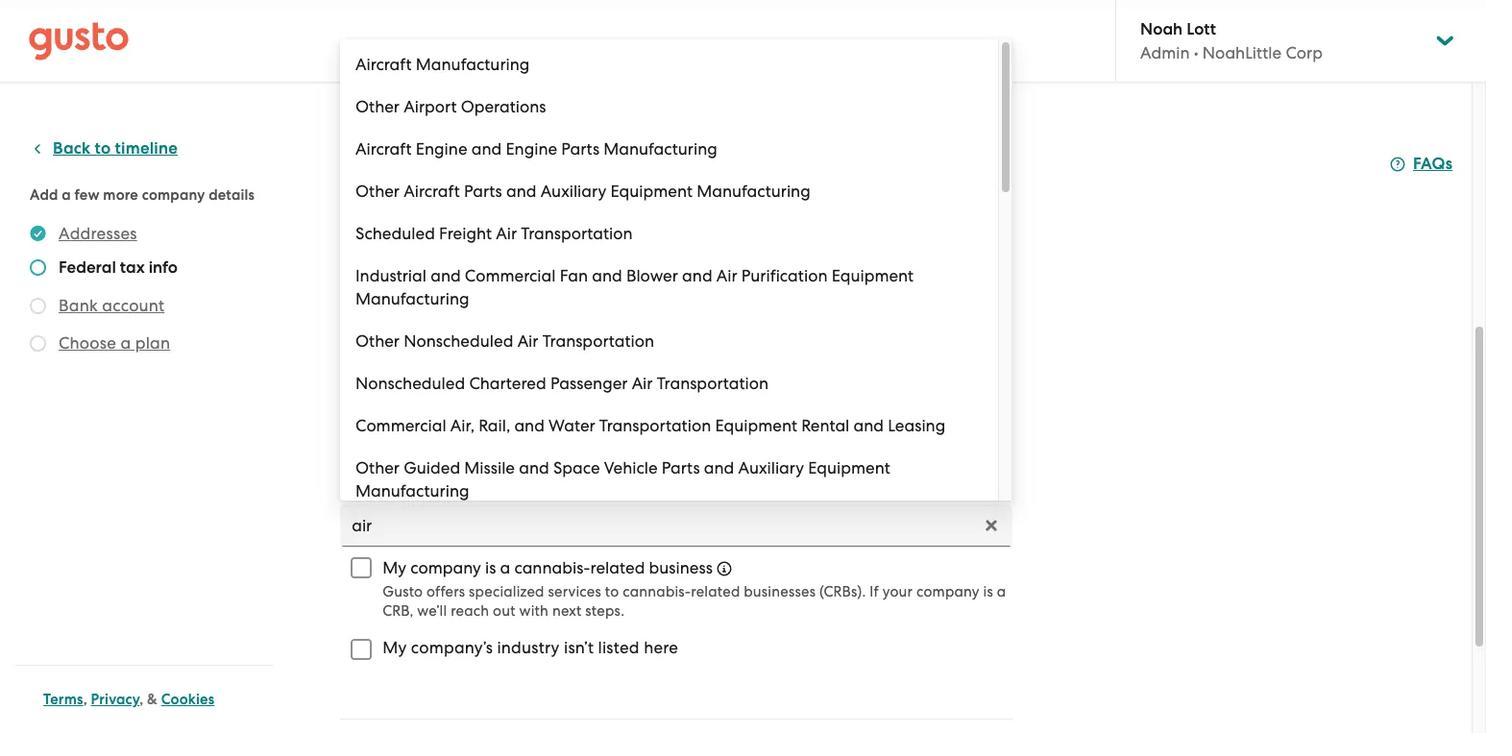 Task type: locate. For each thing, give the bounding box(es) containing it.
1 vertical spatial see an example. button
[[739, 263, 852, 286]]

details
[[209, 186, 255, 204]]

to inside "this is the company name you used when you registered with the irs—make sure this matches your irs paperwork exactly to help prevent tax notices."
[[491, 150, 504, 167]]

industry down guided
[[411, 482, 466, 500]]

air inside industrial and commercial fan and blower and air purification equipment manufacturing
[[717, 266, 738, 285]]

what industry are you in? select the industry that most closely matches your company's primary business activity.
[[340, 459, 930, 500]]

form
[[488, 241, 524, 261]]

nonscheduled chartered passenger air transportation
[[356, 374, 769, 393]]

other inside the other guided missile and space vehicle parts and auxiliary equipment manufacturing
[[356, 458, 400, 478]]

0 vertical spatial business
[[816, 482, 874, 500]]

an inside what federal filing form did the irs assign to your company? this determines how often your company files federal taxes. see an example.
[[768, 266, 786, 283]]

(crbs).
[[820, 583, 866, 601]]

companies down 941
[[398, 333, 472, 351]]

, left &
[[140, 691, 144, 708]]

admin
[[1141, 43, 1190, 62]]

1 vertical spatial check image
[[30, 298, 46, 314]]

2 engine from the left
[[506, 139, 557, 159]]

1 horizontal spatial an
[[768, 266, 786, 283]]

company? up purification
[[722, 241, 802, 261]]

industry down out
[[497, 638, 560, 657]]

business inside what industry are you in? select the industry that most closely matches your company's primary business activity.
[[816, 482, 874, 500]]

1 vertical spatial company's
[[411, 638, 493, 657]]

to up the blower
[[664, 241, 680, 261]]

what inside what industry are you in? select the industry that most closely matches your company's primary business activity.
[[340, 459, 384, 479]]

if
[[536, 396, 544, 413]]

cookies
[[161, 691, 215, 708]]

paperwork inside form 944 choose this option only if you see "form 944" on your irs paperwork or you were notified by the irs to file form 944 this year—this is for companies that file federal taxes once a year.
[[761, 396, 835, 413]]

auxiliary
[[541, 182, 607, 201], [738, 458, 804, 478]]

file down option
[[441, 415, 462, 432]]

2 my from the top
[[383, 638, 407, 657]]

0 vertical spatial cannabis-
[[514, 558, 591, 578]]

used
[[543, 129, 575, 146]]

parts down exactly
[[464, 182, 502, 201]]

commercial down form
[[465, 266, 556, 285]]

that inside form 941 (most common) for companies that file federal taxes each quarter.
[[476, 333, 505, 351]]

4 other from the top
[[356, 458, 400, 478]]

air inside "scheduled freight air transportation" button
[[496, 224, 517, 243]]

1 vertical spatial taxes
[[855, 415, 891, 432]]

1 horizontal spatial auxiliary
[[738, 458, 804, 478]]

0 vertical spatial tax
[[595, 150, 616, 167]]

equipment right purification
[[832, 266, 914, 285]]

paperwork up 'rental'
[[761, 396, 835, 413]]

1 vertical spatial an
[[768, 266, 786, 283]]

(most
[[444, 305, 486, 325]]

0 horizontal spatial company's
[[411, 638, 493, 657]]

0 vertical spatial aircraft
[[356, 55, 412, 74]]

equipment down 'rental'
[[808, 458, 891, 478]]

944
[[415, 367, 444, 387], [504, 415, 529, 432]]

What's the legal name of your company? text field
[[340, 178, 1013, 220]]

1 vertical spatial with
[[519, 602, 549, 620]]

business up gusto offers specialized services to cannabis-related businesses (crbs). if your company is a crb, we'll reach out with next steps.
[[649, 558, 713, 578]]

select
[[340, 482, 381, 500]]

air left purification
[[717, 266, 738, 285]]

passenger
[[551, 374, 628, 393]]

,
[[83, 691, 87, 708], [140, 691, 144, 708]]

paperwork down the what's
[[364, 150, 437, 167]]

industry left are
[[388, 459, 451, 479]]

choose down for
[[373, 396, 424, 413]]

aircraft for aircraft engine and engine parts manufacturing
[[356, 139, 412, 159]]

and right fan
[[592, 266, 622, 285]]

and down help
[[506, 182, 537, 201]]

1 vertical spatial see
[[739, 266, 764, 283]]

company inside "this is the company name you used when you registered with the irs—make sure this matches your irs paperwork exactly to help prevent tax notices."
[[408, 129, 470, 146]]

federal down or
[[802, 415, 851, 432]]

what inside what federal filing form did the irs assign to your company? this determines how often your company files federal taxes. see an example.
[[340, 241, 383, 261]]

the up "see an example."
[[748, 129, 770, 146]]

manufacturing down guided
[[356, 481, 469, 501]]

0 horizontal spatial company?
[[572, 106, 652, 126]]

1 vertical spatial commercial
[[356, 416, 446, 435]]

0 vertical spatial parts
[[561, 139, 600, 159]]

choose a plan button
[[59, 332, 170, 355]]

1 this from the top
[[340, 129, 366, 146]]

is inside "this is the company name you used when you registered with the irs—make sure this matches your irs paperwork exactly to help prevent tax notices."
[[370, 129, 379, 146]]

0 horizontal spatial commercial
[[356, 416, 446, 435]]

3 check image from the top
[[30, 335, 46, 352]]

0 horizontal spatial companies
[[398, 333, 472, 351]]

your
[[534, 106, 568, 126], [964, 129, 993, 146], [684, 241, 718, 261], [518, 266, 547, 283], [702, 396, 733, 413], [649, 482, 680, 500], [883, 583, 913, 601]]

0 horizontal spatial auxiliary
[[541, 182, 607, 201]]

that inside form 944 choose this option only if you see "form 944" on your irs paperwork or you were notified by the irs to file form 944 this year—this is for companies that file federal taxes once a year.
[[745, 415, 774, 432]]

0 horizontal spatial taxes
[[585, 333, 621, 351]]

with right out
[[519, 602, 549, 620]]

this up air,
[[427, 396, 451, 413]]

1 horizontal spatial taxes
[[855, 415, 891, 432]]

choose down bank
[[59, 333, 116, 353]]

my down crb,
[[383, 638, 407, 657]]

related up steps.
[[591, 558, 645, 578]]

this down if
[[533, 415, 557, 432]]

we'll
[[417, 602, 447, 620]]

federal
[[59, 258, 116, 278]]

0 horizontal spatial with
[[519, 602, 549, 620]]

&
[[147, 691, 158, 708]]

1 horizontal spatial tax
[[595, 150, 616, 167]]

tax left info
[[120, 258, 145, 278]]

often
[[479, 266, 515, 283]]

1 horizontal spatial company's
[[683, 482, 755, 500]]

1 my from the top
[[383, 558, 406, 578]]

federal up nonscheduled chartered passenger air transportation
[[533, 333, 582, 351]]

with
[[716, 129, 745, 146], [519, 602, 549, 620]]

an down registered
[[702, 150, 720, 167]]

matches right the 'sure'
[[904, 129, 960, 146]]

1 vertical spatial industry
[[411, 482, 466, 500]]

this left determines
[[340, 266, 366, 283]]

1 vertical spatial aircraft
[[356, 139, 412, 159]]

manufacturing down "see an example."
[[697, 182, 811, 201]]

tax down the when
[[595, 150, 616, 167]]

to left help
[[491, 150, 504, 167]]

company? inside what federal filing form did the irs assign to your company? this determines how often your company files federal taxes. see an example.
[[722, 241, 802, 261]]

name left of
[[467, 106, 511, 126]]

irs right on
[[736, 396, 757, 413]]

most
[[502, 482, 535, 500]]

matches
[[904, 129, 960, 146], [588, 482, 646, 500]]

0 horizontal spatial matches
[[588, 482, 646, 500]]

2 horizontal spatial file
[[778, 415, 798, 432]]

0 vertical spatial paperwork
[[364, 150, 437, 167]]

1 horizontal spatial see
[[739, 266, 764, 283]]

2 vertical spatial check image
[[30, 335, 46, 352]]

1 horizontal spatial this
[[533, 415, 557, 432]]

parts up other aircraft parts and auxiliary equipment manufacturing
[[561, 139, 600, 159]]

engine down of
[[506, 139, 557, 159]]

choose
[[59, 333, 116, 353], [373, 396, 424, 413]]

equipment inside commercial air, rail, and water transportation equipment rental and leasing button
[[715, 416, 798, 435]]

and right the blower
[[682, 266, 713, 285]]

None checkbox
[[340, 547, 383, 589]]

2 , from the left
[[140, 691, 144, 708]]

with up "see an example."
[[716, 129, 745, 146]]

transportation inside commercial air, rail, and water transportation equipment rental and leasing button
[[599, 416, 711, 435]]

other for other guided missile and space vehicle parts and auxiliary equipment manufacturing
[[356, 458, 400, 478]]

equipment inside other aircraft parts and auxiliary equipment manufacturing button
[[611, 182, 693, 201]]

1 vertical spatial example.
[[789, 266, 852, 283]]

see inside popup button
[[674, 150, 698, 167]]

transportation inside other nonscheduled air transportation button
[[543, 332, 654, 351]]

add a few more company details
[[30, 186, 255, 204]]

0 vertical spatial form
[[373, 305, 411, 325]]

transportation down 944"
[[599, 416, 711, 435]]

1 vertical spatial nonscheduled
[[356, 374, 465, 393]]

this
[[877, 129, 900, 146], [427, 396, 451, 413], [533, 415, 557, 432]]

circle check image
[[30, 222, 46, 245]]

0 vertical spatial see an example. button
[[674, 147, 786, 170]]

noah
[[1141, 19, 1183, 39]]

my for my company's industry isn't listed here
[[383, 638, 407, 657]]

1 vertical spatial matches
[[588, 482, 646, 500]]

example. inside what federal filing form did the irs assign to your company? this determines how often your company files federal taxes. see an example.
[[789, 266, 852, 283]]

few
[[75, 186, 100, 204]]

1 vertical spatial company?
[[722, 241, 802, 261]]

1 horizontal spatial company?
[[722, 241, 802, 261]]

transportation inside nonscheduled chartered passenger air transportation button
[[657, 374, 769, 393]]

1 horizontal spatial 944
[[504, 415, 529, 432]]

taxes inside form 941 (most common) for companies that file federal taxes each quarter.
[[585, 333, 621, 351]]

matches inside what industry are you in? select the industry that most closely matches your company's primary business activity.
[[588, 482, 646, 500]]

1 vertical spatial cannabis-
[[623, 583, 691, 601]]

companies inside form 944 choose this option only if you see "form 944" on your irs paperwork or you were notified by the irs to file form 944 this year—this is for companies that file federal taxes once a year.
[[667, 415, 742, 432]]

1 what from the top
[[340, 241, 383, 261]]

0 horizontal spatial choose
[[59, 333, 116, 353]]

to right the back
[[95, 138, 111, 159]]

freight
[[439, 224, 492, 243]]

2 vertical spatial aircraft
[[404, 182, 460, 201]]

paperwork
[[364, 150, 437, 167], [761, 396, 835, 413]]

on
[[681, 396, 699, 413]]

1 other from the top
[[356, 97, 400, 116]]

company up offers
[[410, 558, 481, 578]]

0 vertical spatial companies
[[398, 333, 472, 351]]

you inside what industry are you in? select the industry that most closely matches your company's primary business activity.
[[485, 459, 514, 479]]

company right if
[[917, 583, 980, 601]]

option
[[455, 396, 499, 413]]

related left 'businesses'
[[691, 583, 740, 601]]

company down legal
[[408, 129, 470, 146]]

air left 'did'
[[496, 224, 517, 243]]

noah lott admin • noahlittle corp
[[1141, 19, 1323, 62]]

federal
[[387, 241, 441, 261], [646, 266, 693, 283], [533, 333, 582, 351], [802, 415, 851, 432]]

matches inside "this is the company name you used when you registered with the irs—make sure this matches your irs paperwork exactly to help prevent tax notices."
[[904, 129, 960, 146]]

company's down reach
[[411, 638, 493, 657]]

that left 'rental'
[[745, 415, 774, 432]]

2 horizontal spatial this
[[877, 129, 900, 146]]

water
[[549, 416, 595, 435]]

2 vertical spatial that
[[470, 482, 498, 500]]

blower
[[626, 266, 678, 285]]

form up for
[[373, 305, 411, 325]]

other guided missile and space vehicle parts and auxiliary equipment manufacturing
[[356, 458, 891, 501]]

check image for bank
[[30, 298, 46, 314]]

0 vertical spatial what
[[340, 241, 383, 261]]

rail,
[[479, 416, 510, 435]]

this down the what's
[[340, 129, 366, 146]]

2 horizontal spatial parts
[[662, 458, 700, 478]]

air down common)
[[518, 332, 539, 351]]

2 vertical spatial parts
[[662, 458, 700, 478]]

industry
[[388, 459, 451, 479], [411, 482, 466, 500], [497, 638, 560, 657]]

paperwork inside "this is the company name you used when you registered with the irs—make sure this matches your irs paperwork exactly to help prevent tax notices."
[[364, 150, 437, 167]]

0 horizontal spatial an
[[702, 150, 720, 167]]

0 horizontal spatial paperwork
[[364, 150, 437, 167]]

1 horizontal spatial file
[[508, 333, 529, 351]]

year—this
[[561, 415, 627, 432]]

2 vertical spatial form
[[466, 415, 500, 432]]

aircraft down the what's
[[356, 139, 412, 159]]

944 down 941
[[415, 367, 444, 387]]

and inside button
[[506, 182, 537, 201]]

company? up the when
[[572, 106, 652, 126]]

1 check image from the top
[[30, 259, 46, 276]]

this inside "this is the company name you used when you registered with the irs—make sure this matches your irs paperwork exactly to help prevent tax notices."
[[877, 129, 900, 146]]

aircraft up the what's
[[356, 55, 412, 74]]

name inside "this is the company name you used when you registered with the irs—make sure this matches your irs paperwork exactly to help prevent tax notices."
[[473, 129, 512, 146]]

0 vertical spatial auxiliary
[[541, 182, 607, 201]]

my up gusto
[[383, 558, 406, 578]]

0 horizontal spatial see
[[674, 150, 698, 167]]

air
[[496, 224, 517, 243], [717, 266, 738, 285], [518, 332, 539, 351], [632, 374, 653, 393]]

companies down on
[[667, 415, 742, 432]]

1 horizontal spatial paperwork
[[761, 396, 835, 413]]

taxes inside form 944 choose this option only if you see "form 944" on your irs paperwork or you were notified by the irs to file form 944 this year—this is for companies that file federal taxes once a year.
[[855, 415, 891, 432]]

0 horizontal spatial 944
[[415, 367, 444, 387]]

1 vertical spatial my
[[383, 638, 407, 657]]

leasing
[[888, 416, 946, 435]]

manufacturing inside button
[[697, 182, 811, 201]]

a inside form 944 choose this option only if you see "form 944" on your irs paperwork or you were notified by the irs to file form 944 this year—this is for companies that file federal taxes once a year.
[[931, 415, 940, 432]]

commercial air, rail, and water transportation equipment rental and leasing
[[356, 416, 946, 435]]

0 vertical spatial matches
[[904, 129, 960, 146]]

form down option
[[466, 415, 500, 432]]

1 horizontal spatial choose
[[373, 396, 424, 413]]

equipment
[[611, 182, 693, 201], [832, 266, 914, 285], [715, 416, 798, 435], [808, 458, 891, 478]]

matches down vehicle
[[588, 482, 646, 500]]

my
[[383, 558, 406, 578], [383, 638, 407, 657]]

1 vertical spatial paperwork
[[761, 396, 835, 413]]

1 horizontal spatial matches
[[904, 129, 960, 146]]

check image for choose
[[30, 335, 46, 352]]

the inside form 944 choose this option only if you see "form 944" on your irs paperwork or you were notified by the irs to file form 944 this year—this is for companies that file federal taxes once a year.
[[373, 415, 395, 432]]

nonscheduled down for
[[356, 374, 465, 393]]

1 vertical spatial business
[[649, 558, 713, 578]]

0 vertical spatial nonscheduled
[[404, 332, 514, 351]]

is
[[370, 129, 379, 146], [631, 415, 641, 432], [485, 558, 496, 578], [984, 583, 994, 601]]

2 check image from the top
[[30, 298, 46, 314]]

0 vertical spatial industry
[[388, 459, 451, 479]]

the left legal
[[396, 106, 421, 126]]

that down missile
[[470, 482, 498, 500]]

1 vertical spatial related
[[691, 583, 740, 601]]

your inside what industry are you in? select the industry that most closely matches your company's primary business activity.
[[649, 482, 680, 500]]

to left air,
[[423, 415, 437, 432]]

form
[[373, 305, 411, 325], [373, 367, 411, 387], [466, 415, 500, 432]]

to inside gusto offers specialized services to cannabis-related businesses (crbs). if your company is a crb, we'll reach out with next steps.
[[605, 583, 619, 601]]

this right the 'sure'
[[877, 129, 900, 146]]

help
[[508, 150, 537, 167]]

1 vertical spatial what
[[340, 459, 384, 479]]

3 other from the top
[[356, 332, 400, 351]]

1 horizontal spatial business
[[816, 482, 874, 500]]

1 horizontal spatial commercial
[[465, 266, 556, 285]]

0 vertical spatial with
[[716, 129, 745, 146]]

2 this from the top
[[340, 266, 366, 283]]

auxiliary up 'primary' on the bottom right of the page
[[738, 458, 804, 478]]

see down registered
[[674, 150, 698, 167]]

form inside form 941 (most common) for companies that file federal taxes each quarter.
[[373, 305, 411, 325]]

other up 'scheduled'
[[356, 182, 400, 201]]

0 vertical spatial company's
[[683, 482, 755, 500]]

file down common)
[[508, 333, 529, 351]]

privacy
[[91, 691, 140, 708]]

federal inside form 941 (most common) for companies that file federal taxes each quarter.
[[533, 333, 582, 351]]

the up select
[[373, 415, 395, 432]]

see an example. button for what's the legal name of your company?
[[674, 147, 786, 170]]

1 vertical spatial that
[[745, 415, 774, 432]]

0 horizontal spatial engine
[[416, 139, 468, 159]]

1 horizontal spatial example.
[[789, 266, 852, 283]]

you right if
[[548, 396, 573, 413]]

1 vertical spatial tax
[[120, 258, 145, 278]]

that down the (most
[[476, 333, 505, 351]]

check image down circle check icon
[[30, 259, 46, 276]]

form 941 (most common) for companies that file federal taxes each quarter.
[[373, 305, 717, 351]]

an right taxes.
[[768, 266, 786, 283]]

1 horizontal spatial ,
[[140, 691, 144, 708]]

944 down only
[[504, 415, 529, 432]]

add
[[30, 186, 58, 204]]

aircraft down exactly
[[404, 182, 460, 201]]

aircraft engine and engine parts manufacturing button
[[340, 128, 998, 170]]

what's
[[340, 106, 392, 126]]

see an example. button down registered
[[674, 147, 786, 170]]

you up most
[[485, 459, 514, 479]]

0 vertical spatial example.
[[724, 150, 786, 167]]

manufacturing inside industrial and commercial fan and blower and air purification equipment manufacturing
[[356, 289, 469, 308]]

0 vertical spatial commercial
[[465, 266, 556, 285]]

1 vertical spatial choose
[[373, 396, 424, 413]]

check image left choose a plan
[[30, 335, 46, 352]]

equipment inside the other guided missile and space vehicle parts and auxiliary equipment manufacturing
[[808, 458, 891, 478]]

company inside what federal filing form did the irs assign to your company? this determines how often your company files federal taxes. see an example.
[[551, 266, 613, 283]]

and up most
[[519, 458, 549, 478]]

bank
[[59, 296, 98, 315]]

the up fan
[[556, 241, 581, 261]]

parts
[[561, 139, 600, 159], [464, 182, 502, 201], [662, 458, 700, 478]]

taxes.
[[697, 266, 736, 283]]

assign
[[612, 241, 661, 261]]

the
[[396, 106, 421, 126], [383, 129, 404, 146], [748, 129, 770, 146], [556, 241, 581, 261], [373, 415, 395, 432], [385, 482, 407, 500]]

file left 'rental'
[[778, 415, 798, 432]]

0 vertical spatial company?
[[572, 106, 652, 126]]

see an example. button right taxes.
[[739, 263, 852, 286]]

0 vertical spatial check image
[[30, 259, 46, 276]]

0 horizontal spatial example.
[[724, 150, 786, 167]]

name
[[467, 106, 511, 126], [473, 129, 512, 146]]

1 vertical spatial 944
[[504, 415, 529, 432]]

taxes
[[585, 333, 621, 351], [855, 415, 891, 432]]

to inside form 944 choose this option only if you see "form 944" on your irs paperwork or you were notified by the irs to file form 944 this year—this is for companies that file federal taxes once a year.
[[423, 415, 437, 432]]

1 vertical spatial name
[[473, 129, 512, 146]]

listed
[[598, 638, 640, 657]]

lott
[[1187, 19, 1216, 39]]

related
[[591, 558, 645, 578], [691, 583, 740, 601]]

other down industrial
[[356, 332, 400, 351]]

0 vertical spatial an
[[702, 150, 720, 167]]

you
[[515, 129, 539, 146], [618, 129, 642, 146], [548, 396, 573, 413], [857, 396, 882, 413], [485, 459, 514, 479]]

fan
[[560, 266, 588, 285]]

None radio
[[340, 366, 363, 389]]

see right taxes.
[[739, 266, 764, 283]]

0 horizontal spatial parts
[[464, 182, 502, 201]]

business left activity.
[[816, 482, 874, 500]]

None radio
[[340, 304, 363, 327]]

check image
[[30, 259, 46, 276], [30, 298, 46, 314], [30, 335, 46, 352]]

gusto offers specialized services to cannabis-related businesses (crbs). if your company is a crb, we'll reach out with next steps.
[[383, 583, 1006, 620]]

0 vertical spatial taxes
[[585, 333, 621, 351]]

in?
[[518, 459, 541, 479]]

form down for
[[373, 367, 411, 387]]

1 vertical spatial parts
[[464, 182, 502, 201]]

2 what from the top
[[340, 459, 384, 479]]

1 horizontal spatial companies
[[667, 415, 742, 432]]

irs down the what's
[[340, 150, 360, 167]]

an inside popup button
[[702, 150, 720, 167]]

purification
[[742, 266, 828, 285]]

the inside what federal filing form did the irs assign to your company? this determines how often your company files federal taxes. see an example.
[[556, 241, 581, 261]]

the down the what's
[[383, 129, 404, 146]]

1 horizontal spatial with
[[716, 129, 745, 146]]

see an example.
[[674, 150, 786, 167]]

"form
[[603, 396, 643, 413]]

2 other from the top
[[356, 182, 400, 201]]

airport
[[404, 97, 457, 116]]



Task type: describe. For each thing, give the bounding box(es) containing it.
other for other nonscheduled air transportation
[[356, 332, 400, 351]]

form for form 944
[[373, 367, 411, 387]]

see an example. button for what federal filing form did the irs assign to your company?
[[739, 263, 852, 286]]

other nonscheduled air transportation
[[356, 332, 654, 351]]

your inside gusto offers specialized services to cannabis-related businesses (crbs). if your company is a crb, we'll reach out with next steps.
[[883, 583, 913, 601]]

commercial air, rail, and water transportation equipment rental and leasing button
[[340, 405, 998, 447]]

0 horizontal spatial business
[[649, 558, 713, 578]]

file inside form 941 (most common) for companies that file federal taxes each quarter.
[[508, 333, 529, 351]]

and down filing
[[431, 266, 461, 285]]

out
[[493, 602, 516, 620]]

irs inside "this is the company name you used when you registered with the irs—make sure this matches your irs paperwork exactly to help prevent tax notices."
[[340, 150, 360, 167]]

parts inside the other guided missile and space vehicle parts and auxiliary equipment manufacturing
[[662, 458, 700, 478]]

My company's industry isn't listed here checkbox
[[340, 628, 383, 671]]

the inside what industry are you in? select the industry that most closely matches your company's primary business activity.
[[385, 482, 407, 500]]

1 vertical spatial this
[[427, 396, 451, 413]]

isn't
[[564, 638, 594, 657]]

companies inside form 941 (most common) for companies that file federal taxes each quarter.
[[398, 333, 472, 351]]

what for what industry are you in?
[[340, 459, 384, 479]]

other nonscheduled air transportation button
[[340, 320, 998, 362]]

and down if
[[514, 416, 545, 435]]

did
[[527, 241, 552, 261]]

944"
[[647, 396, 678, 413]]

federal tax info list
[[30, 222, 266, 358]]

form 944 choose this option only if you see "form 944" on your irs paperwork or you were notified by the irs to file form 944 this year—this is for companies that file federal taxes once a year.
[[373, 367, 996, 432]]

each
[[625, 333, 659, 351]]

that inside what industry are you in? select the industry that most closely matches your company's primary business activity.
[[470, 482, 498, 500]]

scheduled freight air transportation button
[[340, 212, 998, 255]]

timeline
[[115, 138, 178, 159]]

choose inside choose a plan button
[[59, 333, 116, 353]]

home image
[[29, 22, 129, 60]]

faqs button
[[1390, 153, 1453, 176]]

privacy link
[[91, 691, 140, 708]]

air inside other nonscheduled air transportation button
[[518, 332, 539, 351]]

other for other airport operations
[[356, 97, 400, 116]]

are
[[455, 459, 481, 479]]

activity.
[[877, 482, 930, 500]]

is inside gusto offers specialized services to cannabis-related businesses (crbs). if your company is a crb, we'll reach out with next steps.
[[984, 583, 994, 601]]

corp
[[1286, 43, 1323, 62]]

irs up guided
[[399, 415, 420, 432]]

businesses
[[744, 583, 816, 601]]

back to timeline
[[53, 138, 178, 159]]

back to timeline button
[[30, 137, 178, 160]]

terms , privacy , & cookies
[[43, 691, 215, 708]]

equipment inside industrial and commercial fan and blower and air purification equipment manufacturing
[[832, 266, 914, 285]]

to inside what federal filing form did the irs assign to your company? this determines how often your company files federal taxes. see an example.
[[664, 241, 680, 261]]

0 horizontal spatial file
[[441, 415, 462, 432]]

what's the legal name of your company?
[[340, 106, 652, 126]]

or
[[839, 396, 853, 413]]

steps.
[[586, 602, 625, 620]]

addresses
[[59, 224, 137, 243]]

tax inside list
[[120, 258, 145, 278]]

parts inside button
[[464, 182, 502, 201]]

offers
[[427, 583, 465, 601]]

company inside gusto offers specialized services to cannabis-related businesses (crbs). if your company is a crb, we'll reach out with next steps.
[[917, 583, 980, 601]]

closely
[[539, 482, 584, 500]]

with inside "this is the company name you used when you registered with the irs—make sure this matches your irs paperwork exactly to help prevent tax notices."
[[716, 129, 745, 146]]

a inside gusto offers specialized services to cannabis-related businesses (crbs). if your company is a crb, we'll reach out with next steps.
[[997, 583, 1006, 601]]

federal inside form 944 choose this option only if you see "form 944" on your irs paperwork or you were notified by the irs to file form 944 this year—this is for companies that file federal taxes once a year.
[[802, 415, 851, 432]]

commercial inside commercial air, rail, and water transportation equipment rental and leasing button
[[356, 416, 446, 435]]

0 vertical spatial related
[[591, 558, 645, 578]]

next
[[552, 602, 582, 620]]

sure
[[846, 129, 874, 146]]

if
[[870, 583, 879, 601]]

exactly
[[440, 150, 487, 167]]

0 horizontal spatial cannabis-
[[514, 558, 591, 578]]

common)
[[490, 305, 561, 325]]

registered
[[646, 129, 712, 146]]

your inside "this is the company name you used when you registered with the irs—make sure this matches your irs paperwork exactly to help prevent tax notices."
[[964, 129, 993, 146]]

1 horizontal spatial parts
[[561, 139, 600, 159]]

other aircraft parts and auxiliary equipment manufacturing
[[356, 182, 811, 201]]

see
[[577, 396, 600, 413]]

to inside the back to timeline button
[[95, 138, 111, 159]]

bank account
[[59, 296, 165, 315]]

cannabis- inside gusto offers specialized services to cannabis-related businesses (crbs). if your company is a crb, we'll reach out with next steps.
[[623, 583, 691, 601]]

example. inside popup button
[[724, 150, 786, 167]]

other airport operations
[[356, 97, 546, 116]]

industrial and commercial fan and blower and air purification equipment manufacturing
[[356, 266, 914, 308]]

manufacturing inside the other guided missile and space vehicle parts and auxiliary equipment manufacturing
[[356, 481, 469, 501]]

air,
[[450, 416, 475, 435]]

tax inside "this is the company name you used when you registered with the irs—make sure this matches your irs paperwork exactly to help prevent tax notices."
[[595, 150, 616, 167]]

my company is a cannabis-related business
[[383, 558, 713, 578]]

notified
[[922, 396, 975, 413]]

year.
[[944, 415, 977, 432]]

crb,
[[383, 602, 414, 620]]

aircraft manufacturing button
[[340, 43, 998, 86]]

is inside form 944 choose this option only if you see "form 944" on your irs paperwork or you were notified by the irs to file form 944 this year—this is for companies that file federal taxes once a year.
[[631, 415, 641, 432]]

What industry are you in? field
[[340, 504, 1013, 547]]

a inside button
[[121, 333, 131, 353]]

info
[[149, 258, 178, 278]]

services
[[548, 583, 601, 601]]

what for what federal filing form did the irs assign to your company?
[[340, 241, 383, 261]]

terms
[[43, 691, 83, 708]]

what federal filing form did the irs assign to your company? this determines how often your company files federal taxes. see an example.
[[340, 241, 852, 283]]

irs inside what federal filing form did the irs assign to your company? this determines how often your company files federal taxes. see an example.
[[585, 241, 608, 261]]

other airport operations button
[[340, 86, 998, 128]]

manufacturing up other aircraft parts and auxiliary equipment manufacturing button
[[604, 139, 718, 159]]

you right or
[[857, 396, 882, 413]]

1 engine from the left
[[416, 139, 468, 159]]

federal up determines
[[387, 241, 441, 261]]

manufacturing up other airport operations
[[416, 55, 530, 74]]

reach
[[451, 602, 489, 620]]

once
[[894, 415, 927, 432]]

determines
[[370, 266, 444, 283]]

1 , from the left
[[83, 691, 87, 708]]

federal right files
[[646, 266, 693, 283]]

only
[[503, 396, 532, 413]]

and down what's the legal name of your company? in the top left of the page
[[472, 139, 502, 159]]

your inside form 944 choose this option only if you see "form 944" on your irs paperwork or you were notified by the irs to file form 944 this year—this is for companies that file federal taxes once a year.
[[702, 396, 733, 413]]

this inside "this is the company name you used when you registered with the irs—make sure this matches your irs paperwork exactly to help prevent tax notices."
[[340, 129, 366, 146]]

terms link
[[43, 691, 83, 708]]

air inside nonscheduled chartered passenger air transportation button
[[632, 374, 653, 393]]

cookies button
[[161, 688, 215, 711]]

0 vertical spatial 944
[[415, 367, 444, 387]]

gusto
[[383, 583, 423, 601]]

how
[[447, 266, 476, 283]]

other for other aircraft parts and auxiliary equipment manufacturing
[[356, 182, 400, 201]]

2 vertical spatial this
[[533, 415, 557, 432]]

company's inside what industry are you in? select the industry that most closely matches your company's primary business activity.
[[683, 482, 755, 500]]

choose inside form 944 choose this option only if you see "form 944" on your irs paperwork or you were notified by the irs to file form 944 this year—this is for companies that file federal taxes once a year.
[[373, 396, 424, 413]]

aircraft inside button
[[404, 182, 460, 201]]

transportation inside "scheduled freight air transportation" button
[[521, 224, 633, 243]]

choose a plan
[[59, 333, 170, 353]]

auxiliary inside button
[[541, 182, 607, 201]]

and down commercial air, rail, and water transportation equipment rental and leasing button
[[704, 458, 734, 478]]

notices.
[[619, 150, 670, 167]]

prevent
[[540, 150, 591, 167]]

bank account button
[[59, 294, 165, 317]]

back
[[53, 138, 91, 159]]

aircraft for aircraft manufacturing
[[356, 55, 412, 74]]

addresses button
[[59, 222, 137, 245]]

auxiliary inside the other guided missile and space vehicle parts and auxiliary equipment manufacturing
[[738, 458, 804, 478]]

nonscheduled inside button
[[356, 374, 465, 393]]

my for my company is a cannabis-related business
[[383, 558, 406, 578]]

nonscheduled inside button
[[404, 332, 514, 351]]

scheduled
[[356, 224, 435, 243]]

files
[[616, 266, 643, 283]]

941
[[415, 305, 440, 325]]

my company's industry isn't listed here
[[383, 638, 679, 657]]

of
[[515, 106, 530, 126]]

form for form 941 (most common)
[[373, 305, 411, 325]]

suggestions list box
[[340, 39, 998, 733]]

guided
[[404, 458, 460, 478]]

you up notices.
[[618, 129, 642, 146]]

this inside what federal filing form did the irs assign to your company? this determines how often your company files federal taxes. see an example.
[[340, 266, 366, 283]]

primary
[[759, 482, 812, 500]]

commercial inside industrial and commercial fan and blower and air purification equipment manufacturing
[[465, 266, 556, 285]]

were
[[886, 396, 919, 413]]

industrial and commercial fan and blower and air purification equipment manufacturing button
[[340, 255, 998, 320]]

with inside gusto offers specialized services to cannabis-related businesses (crbs). if your company is a crb, we'll reach out with next steps.
[[519, 602, 549, 620]]

filing
[[445, 241, 484, 261]]

see inside what federal filing form did the irs assign to your company? this determines how often your company files federal taxes. see an example.
[[739, 266, 764, 283]]

0 vertical spatial name
[[467, 106, 511, 126]]

you up help
[[515, 129, 539, 146]]

company right the more
[[142, 186, 205, 204]]

more
[[103, 186, 138, 204]]

noahlittle
[[1203, 43, 1282, 62]]

related inside gusto offers specialized services to cannabis-related businesses (crbs). if your company is a crb, we'll reach out with next steps.
[[691, 583, 740, 601]]

2 vertical spatial industry
[[497, 638, 560, 657]]

operations
[[461, 97, 546, 116]]

and left once on the right bottom of page
[[854, 416, 884, 435]]

federal tax info
[[59, 258, 178, 278]]

irs—make
[[773, 129, 843, 146]]



Task type: vqa. For each thing, say whether or not it's contained in the screenshot.
Tax Document Delivery element
no



